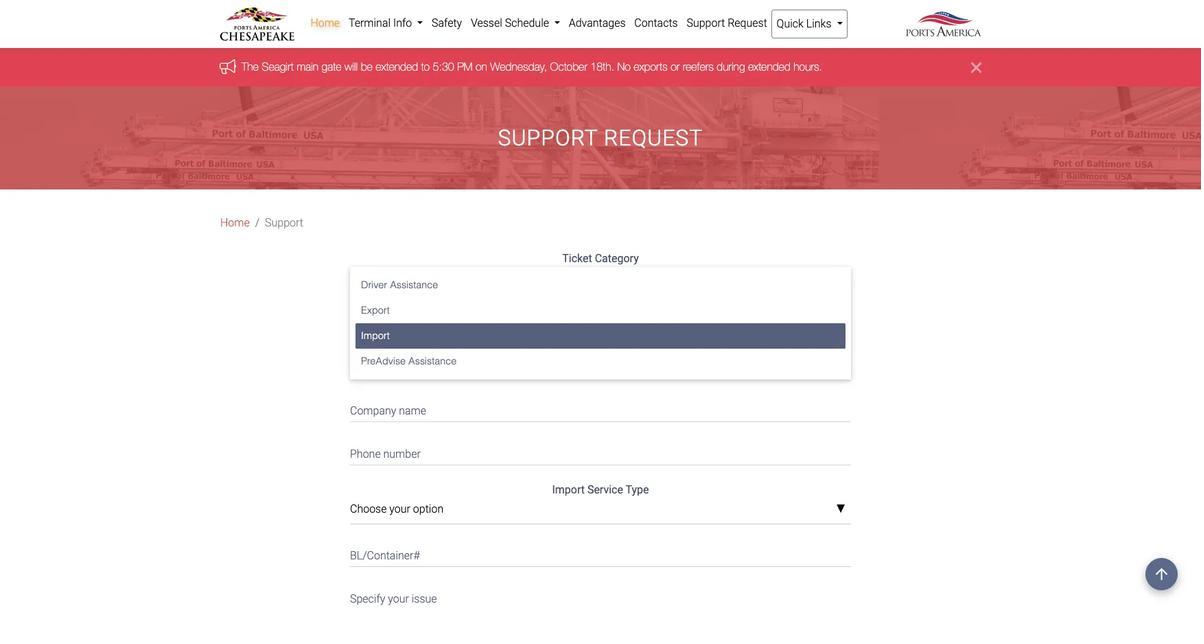 Task type: locate. For each thing, give the bounding box(es) containing it.
import right e- on the bottom left of page
[[361, 330, 390, 341]]

quick links
[[777, 17, 834, 30]]

support
[[687, 16, 725, 30], [498, 125, 598, 151], [265, 217, 303, 230]]

assistance right driver
[[390, 280, 438, 291]]

1 vertical spatial home
[[220, 217, 250, 230]]

vessel
[[471, 16, 502, 30]]

support request
[[687, 16, 767, 30], [498, 125, 703, 151]]

bl/container#
[[350, 549, 420, 562]]

choose your option
[[350, 502, 444, 515]]

0 vertical spatial name
[[370, 361, 397, 374]]

Company name text field
[[350, 396, 851, 422]]

e-
[[350, 318, 360, 331]]

option
[[413, 502, 444, 515]]

0 horizontal spatial support
[[265, 217, 303, 230]]

preadvise
[[361, 356, 406, 367]]

ticket
[[562, 252, 592, 265]]

1 vertical spatial home link
[[220, 215, 250, 232]]

extended right during
[[748, 61, 791, 73]]

assistance right the preadvise
[[409, 356, 457, 367]]

0 vertical spatial support request
[[687, 16, 767, 30]]

choose
[[350, 502, 387, 515]]

request inside support request 'link'
[[728, 16, 767, 30]]

name
[[370, 361, 397, 374], [399, 404, 426, 417]]

extended left to
[[376, 61, 418, 73]]

contacts
[[635, 16, 678, 30]]

home for leftmost home link
[[220, 217, 250, 230]]

phone number
[[350, 447, 421, 460]]

import up export
[[350, 271, 383, 284]]

1 vertical spatial your
[[388, 592, 409, 605]]

2 vertical spatial support
[[265, 217, 303, 230]]

ticket category
[[562, 252, 639, 265]]

quick links link
[[772, 10, 848, 38]]

the seagirt main gate will be extended to 5:30 pm on wednesday, october 18th.  no exports or reefers during extended hours.
[[242, 61, 823, 73]]

pm
[[457, 61, 473, 73]]

1 horizontal spatial home
[[311, 16, 340, 30]]

0 vertical spatial assistance
[[390, 280, 438, 291]]

the seagirt main gate will be extended to 5:30 pm on wednesday, october 18th.  no exports or reefers during extended hours. alert
[[0, 48, 1201, 87]]

specify your issue
[[350, 592, 437, 605]]

1 vertical spatial support request
[[498, 125, 703, 151]]

assistance for driver assistance
[[390, 280, 438, 291]]

0 horizontal spatial home
[[220, 217, 250, 230]]

your
[[389, 502, 411, 515], [388, 592, 409, 605]]

your left option
[[389, 502, 411, 515]]

quick
[[777, 17, 804, 30]]

assistance
[[390, 280, 438, 291], [409, 356, 457, 367]]

request
[[728, 16, 767, 30], [604, 125, 703, 151]]

0 vertical spatial home
[[311, 16, 340, 30]]

0 horizontal spatial home link
[[220, 215, 250, 232]]

links
[[807, 17, 832, 30]]

1 horizontal spatial request
[[728, 16, 767, 30]]

0 horizontal spatial name
[[370, 361, 397, 374]]

home
[[311, 16, 340, 30], [220, 217, 250, 230]]

1 horizontal spatial extended
[[748, 61, 791, 73]]

vessel schedule link
[[467, 10, 565, 37]]

home link
[[306, 10, 344, 37], [220, 215, 250, 232]]

1 vertical spatial support
[[498, 125, 598, 151]]

import left service
[[552, 483, 585, 496]]

driver
[[361, 280, 387, 291]]

Specify your issue text field
[[350, 584, 851, 628]]

2 horizontal spatial support
[[687, 16, 725, 30]]

2 vertical spatial import
[[552, 483, 585, 496]]

1 vertical spatial name
[[399, 404, 426, 417]]

phone
[[350, 447, 381, 460]]

safety
[[432, 16, 462, 30]]

no
[[617, 61, 631, 73]]

extended
[[376, 61, 418, 73], [748, 61, 791, 73]]

0 horizontal spatial request
[[604, 125, 703, 151]]

import
[[350, 271, 383, 284], [361, 330, 390, 341], [552, 483, 585, 496]]

your for specify
[[388, 592, 409, 605]]

info
[[393, 16, 412, 30]]

your left issue
[[388, 592, 409, 605]]

1 vertical spatial assistance
[[409, 356, 457, 367]]

name right the company
[[399, 404, 426, 417]]

exports
[[634, 61, 668, 73]]

the seagirt main gate will be extended to 5:30 pm on wednesday, october 18th.  no exports or reefers during extended hours. link
[[242, 61, 823, 73]]

main
[[297, 61, 319, 73]]

0 vertical spatial home link
[[306, 10, 344, 37]]

1 vertical spatial request
[[604, 125, 703, 151]]

during
[[717, 61, 745, 73]]

0 horizontal spatial extended
[[376, 61, 418, 73]]

1 horizontal spatial name
[[399, 404, 426, 417]]

name for full name
[[370, 361, 397, 374]]

support request link
[[682, 10, 772, 37]]

terminal info link
[[344, 10, 427, 37]]

0 vertical spatial request
[[728, 16, 767, 30]]

safety link
[[427, 10, 467, 37]]

terminal
[[349, 16, 391, 30]]

advantages link
[[565, 10, 630, 37]]

specify
[[350, 592, 385, 605]]

0 vertical spatial your
[[389, 502, 411, 515]]

0 vertical spatial support
[[687, 16, 725, 30]]

name right the full
[[370, 361, 397, 374]]

1 horizontal spatial support
[[498, 125, 598, 151]]

contacts link
[[630, 10, 682, 37]]



Task type: vqa. For each thing, say whether or not it's contained in the screenshot.
Full
yes



Task type: describe. For each thing, give the bounding box(es) containing it.
type
[[626, 483, 649, 496]]

or
[[671, 61, 680, 73]]

issue
[[412, 592, 437, 605]]

2 extended from the left
[[748, 61, 791, 73]]

1 vertical spatial import
[[361, 330, 390, 341]]

service
[[588, 483, 623, 496]]

Full name text field
[[350, 353, 851, 379]]

be
[[361, 61, 373, 73]]

hours.
[[794, 61, 823, 73]]

driver assistance
[[361, 280, 438, 291]]

your for choose
[[389, 502, 411, 515]]

assistance for preadvise assistance
[[409, 356, 457, 367]]

mail
[[360, 318, 380, 331]]

wednesday,
[[490, 61, 547, 73]]

import service type
[[552, 483, 649, 496]]

E-mail email field
[[350, 310, 851, 336]]

1 extended from the left
[[376, 61, 418, 73]]

gate
[[322, 61, 342, 73]]

full
[[350, 361, 367, 374]]

export
[[361, 305, 390, 316]]

Phone number text field
[[350, 439, 851, 465]]

to
[[421, 61, 430, 73]]

name for company name
[[399, 404, 426, 417]]

e-mail
[[350, 318, 380, 331]]

reefers
[[683, 61, 714, 73]]

18th.
[[591, 61, 614, 73]]

company
[[350, 404, 396, 417]]

advantages
[[569, 16, 626, 30]]

october
[[550, 61, 588, 73]]

company name
[[350, 404, 426, 417]]

▼
[[836, 504, 846, 515]]

support inside 'link'
[[687, 16, 725, 30]]

preadvise assistance
[[361, 356, 457, 367]]

number
[[383, 447, 421, 460]]

5:30
[[433, 61, 454, 73]]

seagirt
[[262, 61, 294, 73]]

on
[[476, 61, 487, 73]]

category
[[595, 252, 639, 265]]

full name
[[350, 361, 397, 374]]

terminal info
[[349, 16, 415, 30]]

bullhorn image
[[220, 59, 242, 74]]

support request inside 'link'
[[687, 16, 767, 30]]

close image
[[971, 59, 982, 76]]

go to top image
[[1146, 558, 1178, 590]]

will
[[345, 61, 358, 73]]

schedule
[[505, 16, 549, 30]]

1 horizontal spatial home link
[[306, 10, 344, 37]]

0 vertical spatial import
[[350, 271, 383, 284]]

vessel schedule
[[471, 16, 552, 30]]

the
[[242, 61, 259, 73]]

home for home link to the right
[[311, 16, 340, 30]]

BL/Container# text field
[[350, 541, 851, 567]]



